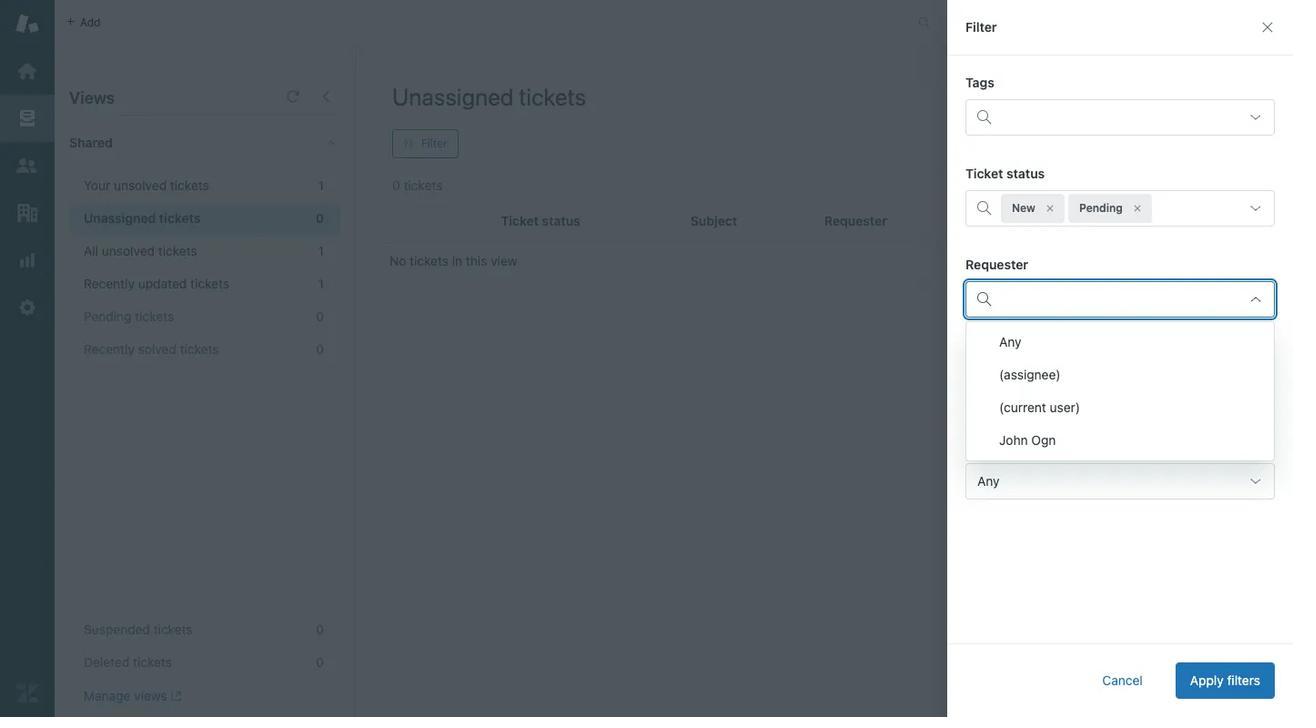 Task type: vqa. For each thing, say whether or not it's contained in the screenshot.
THE TAGS field
no



Task type: describe. For each thing, give the bounding box(es) containing it.
get started image
[[15, 59, 39, 83]]

(opens in a new tab) image
[[167, 691, 181, 702]]

views
[[69, 88, 115, 107]]

close drawer image
[[1261, 20, 1275, 35]]

filter inside the filter button
[[421, 137, 447, 150]]

this
[[466, 253, 487, 269]]

suspended
[[84, 622, 150, 637]]

zendesk support image
[[15, 12, 39, 36]]

manage views
[[84, 688, 167, 704]]

0 for suspended tickets
[[316, 622, 324, 637]]

pending tickets
[[84, 309, 174, 324]]

main element
[[0, 0, 55, 717]]

subject
[[691, 213, 738, 228]]

view
[[491, 253, 518, 269]]

john ogn
[[999, 432, 1056, 448]]

(assignee)
[[999, 367, 1061, 382]]

suspended tickets
[[84, 622, 193, 637]]

in
[[452, 253, 463, 269]]

request date
[[966, 348, 1047, 363]]

manage
[[84, 688, 131, 704]]

apply filters
[[1190, 673, 1261, 688]]

ticket
[[966, 166, 1004, 181]]

filter button
[[392, 129, 458, 158]]

unsolved for all
[[102, 243, 155, 259]]

solved
[[138, 341, 177, 357]]

priority
[[966, 439, 1011, 454]]

no
[[390, 253, 406, 269]]

filter dialog
[[948, 0, 1294, 717]]

date
[[1019, 348, 1047, 363]]

any for any field
[[978, 473, 1000, 489]]

new option
[[1001, 194, 1065, 223]]

apply
[[1190, 673, 1224, 688]]

pending for pending
[[1080, 201, 1123, 215]]

remove image for new
[[1045, 203, 1056, 214]]

user)
[[1050, 400, 1081, 415]]

0 vertical spatial unassigned tickets
[[392, 83, 586, 110]]

filters
[[1227, 673, 1261, 688]]

1 for all unsolved tickets
[[318, 243, 324, 259]]

reporting image
[[15, 249, 39, 272]]

any for requester list box
[[999, 334, 1022, 350]]

shared button
[[55, 116, 307, 170]]

status
[[1007, 166, 1045, 181]]



Task type: locate. For each thing, give the bounding box(es) containing it.
1 vertical spatial 1
[[318, 243, 324, 259]]

(current
[[999, 400, 1047, 415]]

2 1 from the top
[[318, 243, 324, 259]]

cancel button
[[1088, 663, 1158, 699]]

new
[[1012, 201, 1036, 215]]

2 recently from the top
[[84, 341, 135, 357]]

recently down pending tickets
[[84, 341, 135, 357]]

requester element
[[966, 281, 1275, 318]]

unassigned up all unsolved tickets
[[84, 210, 156, 226]]

customers image
[[15, 154, 39, 178]]

recently for recently solved tickets
[[84, 341, 135, 357]]

0 vertical spatial any
[[999, 334, 1022, 350]]

unassigned tickets up all unsolved tickets
[[84, 210, 201, 226]]

cancel
[[1103, 673, 1143, 688]]

3 1 from the top
[[318, 276, 324, 291]]

remove image
[[1045, 203, 1056, 214], [1132, 203, 1143, 214]]

unsolved right your
[[114, 178, 167, 193]]

conversations
[[971, 15, 1044, 29]]

unsolved for your
[[114, 178, 167, 193]]

requester list box
[[966, 321, 1275, 462]]

1 vertical spatial recently
[[84, 341, 135, 357]]

Any field
[[966, 463, 1275, 500]]

0 horizontal spatial pending
[[84, 309, 132, 324]]

filter
[[966, 19, 997, 35], [421, 137, 447, 150]]

shared
[[69, 135, 113, 150]]

1 vertical spatial filter
[[421, 137, 447, 150]]

any down priority
[[978, 473, 1000, 489]]

0 horizontal spatial unassigned tickets
[[84, 210, 201, 226]]

0 vertical spatial filter
[[966, 19, 997, 35]]

1 vertical spatial unsolved
[[102, 243, 155, 259]]

any up (assignee)
[[999, 334, 1022, 350]]

request
[[966, 348, 1016, 363]]

0 vertical spatial pending
[[1080, 201, 1123, 215]]

0 for recently solved tickets
[[316, 341, 324, 357]]

1
[[318, 178, 324, 193], [318, 243, 324, 259], [318, 276, 324, 291]]

all unsolved tickets
[[84, 243, 197, 259]]

0 horizontal spatial remove image
[[1045, 203, 1056, 214]]

pending for pending tickets
[[84, 309, 132, 324]]

ticket status
[[966, 166, 1045, 181]]

1 vertical spatial unassigned
[[84, 210, 156, 226]]

1 horizontal spatial remove image
[[1132, 203, 1143, 214]]

0
[[316, 210, 324, 226], [316, 309, 324, 324], [316, 341, 324, 357], [316, 622, 324, 637], [316, 655, 324, 670]]

2 remove image from the left
[[1132, 203, 1143, 214]]

conversations button
[[951, 8, 1086, 37]]

0 vertical spatial unassigned
[[392, 83, 514, 110]]

your
[[84, 178, 110, 193]]

0 vertical spatial unsolved
[[114, 178, 167, 193]]

recently solved tickets
[[84, 341, 219, 357]]

tickets
[[519, 83, 586, 110], [170, 178, 209, 193], [159, 210, 201, 226], [158, 243, 197, 259], [410, 253, 449, 269], [190, 276, 229, 291], [135, 309, 174, 324], [180, 341, 219, 357], [154, 622, 193, 637], [133, 655, 172, 670]]

shared heading
[[55, 116, 355, 170]]

pending
[[1080, 201, 1123, 215], [84, 309, 132, 324]]

unassigned tickets
[[392, 83, 586, 110], [84, 210, 201, 226]]

deleted tickets
[[84, 655, 172, 670]]

requester
[[966, 257, 1029, 272]]

1 for recently updated tickets
[[318, 276, 324, 291]]

recently
[[84, 276, 135, 291], [84, 341, 135, 357]]

0 vertical spatial recently
[[84, 276, 135, 291]]

apply filters button
[[1176, 663, 1275, 699]]

unassigned
[[392, 83, 514, 110], [84, 210, 156, 226]]

1 vertical spatial unassigned tickets
[[84, 210, 201, 226]]

ticket status element
[[966, 190, 1275, 227]]

ogn
[[1032, 432, 1056, 448]]

recently down the all
[[84, 276, 135, 291]]

1 horizontal spatial filter
[[966, 19, 997, 35]]

deleted
[[84, 655, 129, 670]]

pending inside pending option
[[1080, 201, 1123, 215]]

organizations image
[[15, 201, 39, 225]]

collapse views pane image
[[319, 89, 333, 104]]

0 horizontal spatial filter
[[421, 137, 447, 150]]

1 horizontal spatial unassigned tickets
[[392, 83, 586, 110]]

recently updated tickets
[[84, 276, 229, 291]]

1 vertical spatial any
[[978, 473, 1000, 489]]

1 horizontal spatial unassigned
[[392, 83, 514, 110]]

views image
[[15, 107, 39, 130]]

pending up recently solved tickets
[[84, 309, 132, 324]]

1 vertical spatial pending
[[84, 309, 132, 324]]

0 horizontal spatial unassigned
[[84, 210, 156, 226]]

(current user)
[[999, 400, 1081, 415]]

tags
[[966, 75, 995, 90]]

your unsolved tickets
[[84, 178, 209, 193]]

1 recently from the top
[[84, 276, 135, 291]]

0 for pending tickets
[[316, 309, 324, 324]]

admin image
[[15, 296, 39, 320]]

unassigned up the filter button
[[392, 83, 514, 110]]

0 vertical spatial 1
[[318, 178, 324, 193]]

john
[[999, 432, 1028, 448]]

any inside requester list box
[[999, 334, 1022, 350]]

pending option
[[1069, 194, 1152, 223]]

1 horizontal spatial pending
[[1080, 201, 1123, 215]]

0 for deleted tickets
[[316, 655, 324, 670]]

remove image for pending
[[1132, 203, 1143, 214]]

unsolved
[[114, 178, 167, 193], [102, 243, 155, 259]]

1 remove image from the left
[[1045, 203, 1056, 214]]

1 for your unsolved tickets
[[318, 178, 324, 193]]

unsolved right the all
[[102, 243, 155, 259]]

2 vertical spatial 1
[[318, 276, 324, 291]]

views
[[134, 688, 167, 704]]

updated
[[138, 276, 187, 291]]

tags element
[[966, 99, 1275, 136]]

remove image inside new option
[[1045, 203, 1056, 214]]

any inside field
[[978, 473, 1000, 489]]

1 1 from the top
[[318, 178, 324, 193]]

recently for recently updated tickets
[[84, 276, 135, 291]]

unassigned tickets up the filter button
[[392, 83, 586, 110]]

0 for unassigned tickets
[[316, 210, 324, 226]]

remove image inside pending option
[[1132, 203, 1143, 214]]

any
[[999, 334, 1022, 350], [978, 473, 1000, 489]]

pending right new option
[[1080, 201, 1123, 215]]

refresh views pane image
[[286, 89, 300, 104]]

zendesk image
[[15, 682, 39, 705]]

None field
[[966, 372, 1275, 409]]

Requester field
[[999, 291, 1242, 308]]

all
[[84, 243, 98, 259]]

no tickets in this view
[[390, 253, 518, 269]]

manage views link
[[84, 688, 181, 705]]

filter inside filter dialog
[[966, 19, 997, 35]]



